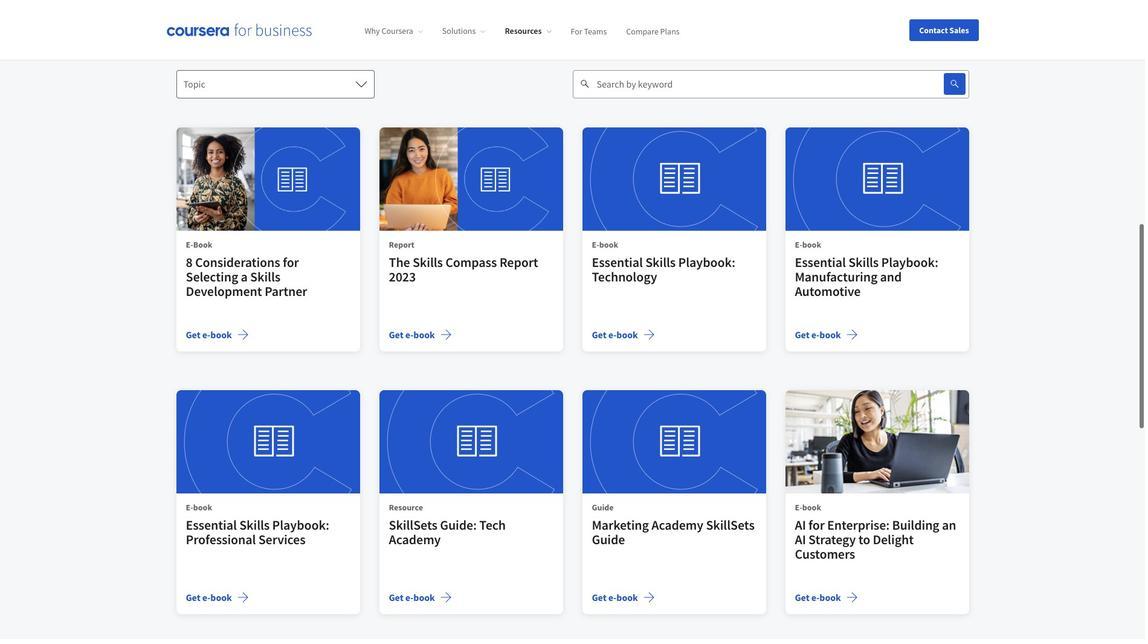 Task type: locate. For each thing, give the bounding box(es) containing it.
e- up the technology
[[592, 240, 599, 250]]

get
[[186, 329, 200, 341], [389, 329, 403, 341], [592, 329, 607, 341], [795, 329, 810, 341], [186, 592, 200, 604], [389, 592, 403, 604], [592, 592, 607, 604], [795, 592, 810, 604]]

a
[[241, 269, 248, 285]]

skills inside e-book essential skills playbook: professional services
[[239, 517, 270, 534]]

1 vertical spatial guide
[[592, 531, 625, 548]]

why coursera link
[[365, 26, 423, 36]]

e-
[[202, 329, 210, 341], [405, 329, 414, 341], [608, 329, 617, 341], [811, 329, 820, 341], [202, 592, 210, 604], [405, 592, 414, 604], [608, 592, 617, 604], [811, 592, 820, 604]]

e- up 8
[[186, 240, 193, 250]]

for
[[283, 254, 299, 271], [809, 517, 825, 534]]

academy down resource at the left bottom of page
[[389, 531, 441, 548]]

1 vertical spatial for
[[809, 517, 825, 534]]

e- inside e-book essential skills playbook: technology
[[592, 240, 599, 250]]

0 horizontal spatial report
[[389, 240, 415, 250]]

get e-book button for marketing academy skillsets guide
[[592, 591, 655, 605]]

get for ai for enterprise: building an ai strategy to delight customers
[[795, 592, 810, 604]]

playbook: inside e-book essential skills playbook: manufacturing and automotive
[[881, 254, 938, 271]]

1 horizontal spatial playbook:
[[678, 254, 735, 271]]

e- for 8 considerations for selecting a skills development partner
[[202, 329, 210, 341]]

e- for essential skills playbook: professional services
[[202, 592, 210, 604]]

book
[[599, 240, 618, 250], [802, 240, 821, 250], [210, 329, 232, 341], [414, 329, 435, 341], [617, 329, 638, 341], [820, 329, 841, 341], [193, 502, 212, 513], [802, 502, 821, 513], [210, 592, 232, 604], [414, 592, 435, 604], [617, 592, 638, 604], [820, 592, 841, 604]]

8 considerations image
[[176, 128, 360, 231]]

academy right marketing
[[652, 517, 703, 534]]

delight
[[873, 531, 914, 548]]

get for marketing academy skillsets guide
[[592, 592, 607, 604]]

2 ai from the top
[[795, 531, 806, 548]]

0 vertical spatial guide
[[592, 502, 614, 513]]

get for essential skills playbook: technology
[[592, 329, 607, 341]]

get e-book button
[[186, 328, 249, 342], [389, 328, 452, 342], [592, 328, 655, 342], [795, 328, 858, 342], [186, 591, 249, 605], [389, 591, 452, 605], [592, 591, 655, 605], [795, 591, 858, 605]]

e- up the manufacturing
[[795, 240, 802, 250]]

building
[[892, 517, 940, 534]]

customers
[[795, 546, 855, 563]]

marketing
[[592, 517, 649, 534]]

e-
[[186, 240, 193, 250], [592, 240, 599, 250], [795, 240, 802, 250], [186, 502, 193, 513], [795, 502, 802, 513]]

services
[[258, 531, 306, 548]]

guide:
[[440, 517, 477, 534]]

get e-book for marketing academy skillsets guide
[[592, 592, 638, 604]]

report
[[389, 240, 415, 250], [500, 254, 538, 271]]

considerations
[[195, 254, 280, 271]]

8
[[186, 254, 193, 271]]

get e-book button for ai for enterprise: building an ai strategy to delight customers
[[795, 591, 858, 605]]

2 horizontal spatial playbook:
[[881, 254, 938, 271]]

solutions link
[[442, 26, 486, 36]]

to
[[858, 531, 870, 548]]

2023
[[389, 269, 416, 285]]

skills inside e-book essential skills playbook: technology
[[646, 254, 676, 271]]

compare
[[626, 26, 659, 36]]

ebook resource card image
[[582, 128, 766, 231], [785, 128, 969, 231], [176, 391, 360, 494], [379, 391, 563, 494], [582, 391, 766, 494]]

0 vertical spatial for
[[283, 254, 299, 271]]

ai
[[795, 517, 806, 534], [795, 531, 806, 548]]

2 guide from the top
[[592, 531, 625, 548]]

skills for essential skills playbook: manufacturing and automotive
[[849, 254, 879, 271]]

manufacturing
[[795, 269, 878, 285]]

1 horizontal spatial report
[[500, 254, 538, 271]]

for inside e-book ai for enterprise: building an ai strategy to delight customers
[[809, 517, 825, 534]]

skill compas image
[[379, 128, 563, 231]]

0 horizontal spatial essential
[[186, 517, 237, 534]]

e- up customers
[[795, 502, 802, 513]]

get e-book for the skills compass report 2023
[[389, 329, 435, 341]]

0 horizontal spatial academy
[[389, 531, 441, 548]]

academy inside resource skillsets guide: tech academy
[[389, 531, 441, 548]]

compare plans link
[[626, 26, 680, 36]]

essential inside e-book essential skills playbook: technology
[[592, 254, 643, 271]]

playbook:
[[678, 254, 735, 271], [881, 254, 938, 271], [272, 517, 329, 534]]

essential
[[592, 254, 643, 271], [795, 254, 846, 271], [186, 517, 237, 534]]

1 horizontal spatial skillsets
[[706, 517, 755, 534]]

1 skillsets from the left
[[389, 517, 437, 534]]

e- up the professional
[[186, 502, 193, 513]]

0 horizontal spatial skillsets
[[389, 517, 437, 534]]

0 horizontal spatial for
[[283, 254, 299, 271]]

skills for essential skills playbook: professional services
[[239, 517, 270, 534]]

e- inside e-book ai for enterprise: building an ai strategy to delight customers
[[795, 502, 802, 513]]

why
[[365, 26, 380, 36]]

book inside e-book essential skills playbook: manufacturing and automotive
[[802, 240, 821, 250]]

2 horizontal spatial essential
[[795, 254, 846, 271]]

academy
[[652, 517, 703, 534], [389, 531, 441, 548]]

professional
[[186, 531, 256, 548]]

academy inside guide marketing academy skillsets guide
[[652, 517, 703, 534]]

e- for essential skills playbook: technology
[[608, 329, 617, 341]]

essential inside e-book essential skills playbook: manufacturing and automotive
[[795, 254, 846, 271]]

report up the
[[389, 240, 415, 250]]

1 guide from the top
[[592, 502, 614, 513]]

get e-book for skillsets guide: tech academy
[[389, 592, 435, 604]]

1 horizontal spatial essential
[[592, 254, 643, 271]]

e- inside e-book essential skills playbook: manufacturing and automotive
[[795, 240, 802, 250]]

search image
[[950, 79, 959, 89]]

ebook resource card image for manufacturing
[[785, 128, 969, 231]]

get for 8 considerations for selecting a skills development partner
[[186, 329, 200, 341]]

topic
[[183, 78, 205, 90]]

e- inside e-book essential skills playbook: professional services
[[186, 502, 193, 513]]

get e-book button for essential skills playbook: professional services
[[186, 591, 249, 605]]

2 skillsets from the left
[[706, 517, 755, 534]]

get for the skills compass report 2023
[[389, 329, 403, 341]]

for up customers
[[809, 517, 825, 534]]

e- inside e-book 8 considerations for selecting a skills development partner
[[186, 240, 193, 250]]

enterprise:
[[827, 517, 890, 534]]

skills inside e-book essential skills playbook: manufacturing and automotive
[[849, 254, 879, 271]]

report the skills compass report 2023
[[389, 240, 538, 285]]

get e-book for essential skills playbook: professional services
[[186, 592, 232, 604]]

0 horizontal spatial playbook:
[[272, 517, 329, 534]]

e- for the skills compass report 2023
[[405, 329, 414, 341]]

solutions
[[442, 26, 476, 36]]

essential inside e-book essential skills playbook: professional services
[[186, 517, 237, 534]]

1 horizontal spatial for
[[809, 517, 825, 534]]

e- for essential skills playbook: manufacturing and automotive
[[795, 240, 802, 250]]

playbook: inside e-book essential skills playbook: technology
[[678, 254, 735, 271]]

essential for manufacturing
[[795, 254, 846, 271]]

strategy
[[809, 531, 856, 548]]

ebook resource card image for technology
[[582, 128, 766, 231]]

get e-book for essential skills playbook: manufacturing and automotive
[[795, 329, 841, 341]]

resource
[[389, 502, 423, 513]]

report right compass
[[500, 254, 538, 271]]

skills
[[413, 254, 443, 271], [646, 254, 676, 271], [849, 254, 879, 271], [250, 269, 281, 285], [239, 517, 270, 534]]

get e-book for essential skills playbook: technology
[[592, 329, 638, 341]]

skillsets
[[389, 517, 437, 534], [706, 517, 755, 534]]

for up partner
[[283, 254, 299, 271]]

get e-book
[[186, 329, 232, 341], [389, 329, 435, 341], [592, 329, 638, 341], [795, 329, 841, 341], [186, 592, 232, 604], [389, 592, 435, 604], [592, 592, 638, 604], [795, 592, 841, 604]]

1 horizontal spatial academy
[[652, 517, 703, 534]]

get for skillsets guide: tech academy
[[389, 592, 403, 604]]

book
[[193, 240, 212, 250]]

e-book 8 considerations for selecting a skills development partner
[[186, 240, 307, 300]]

guide
[[592, 502, 614, 513], [592, 531, 625, 548]]

book inside e-book essential skills playbook: technology
[[599, 240, 618, 250]]

Search by keyword search field
[[589, 70, 915, 99]]

teams
[[584, 26, 607, 36]]

playbook: inside e-book essential skills playbook: professional services
[[272, 517, 329, 534]]

get e-book button for the skills compass report 2023
[[389, 328, 452, 342]]

e- for marketing academy skillsets guide
[[608, 592, 617, 604]]



Task type: describe. For each thing, give the bounding box(es) containing it.
contact
[[919, 24, 948, 35]]

development
[[186, 283, 262, 300]]

coursera for business image
[[166, 24, 312, 36]]

the
[[389, 254, 410, 271]]

contact sales button
[[910, 19, 979, 41]]

e-book essential skills playbook: technology
[[592, 240, 735, 285]]

partner
[[265, 283, 307, 300]]

skills inside e-book 8 considerations for selecting a skills development partner
[[250, 269, 281, 285]]

for
[[571, 26, 582, 36]]

skillsets inside resource skillsets guide: tech academy
[[389, 517, 437, 534]]

essential for professional
[[186, 517, 237, 534]]

topic button
[[176, 70, 374, 99]]

e- for skillsets guide: tech academy
[[405, 592, 414, 604]]

skills for essential skills playbook: technology
[[646, 254, 676, 271]]

resources link
[[505, 26, 551, 36]]

playbook: for essential skills playbook: technology
[[678, 254, 735, 271]]

essential for technology
[[592, 254, 643, 271]]

e- for essential skills playbook: technology
[[592, 240, 599, 250]]

compare plans
[[626, 26, 680, 36]]

1 ai from the top
[[795, 517, 806, 534]]

compass
[[446, 254, 497, 271]]

1 vertical spatial report
[[500, 254, 538, 271]]

book inside e-book ai for enterprise: building an ai strategy to delight customers
[[802, 502, 821, 513]]

guide marketing academy skillsets guide
[[592, 502, 755, 548]]

plans
[[660, 26, 680, 36]]

get for essential skills playbook: manufacturing and automotive
[[795, 329, 810, 341]]

e-book ai for enterprise: building an ai strategy to delight customers
[[795, 502, 956, 563]]

e- for ai for enterprise: building an ai strategy to delight customers
[[795, 502, 802, 513]]

for inside e-book 8 considerations for selecting a skills development partner
[[283, 254, 299, 271]]

skills inside report the skills compass report 2023
[[413, 254, 443, 271]]

playbook: for essential skills playbook: manufacturing and automotive
[[881, 254, 938, 271]]

playbook: for essential skills playbook: professional services
[[272, 517, 329, 534]]

e- for essential skills playbook: professional services
[[186, 502, 193, 513]]

get e-book button for 8 considerations for selecting a skills development partner
[[186, 328, 249, 342]]

get e-book for 8 considerations for selecting a skills development partner
[[186, 329, 232, 341]]

selecting
[[186, 269, 238, 285]]

book inside e-book essential skills playbook: professional services
[[193, 502, 212, 513]]

get e-book button for skillsets guide: tech academy
[[389, 591, 452, 605]]

e- for 8 considerations for selecting a skills development partner
[[186, 240, 193, 250]]

technology
[[592, 269, 657, 285]]

e- for ai for enterprise: building an ai strategy to delight customers
[[811, 592, 820, 604]]

get for essential skills playbook: professional services
[[186, 592, 200, 604]]

tech
[[479, 517, 506, 534]]

ebook resource card image for professional
[[176, 391, 360, 494]]

automotive
[[795, 283, 861, 300]]

sales
[[950, 24, 969, 35]]

why coursera
[[365, 26, 413, 36]]

coursera
[[382, 26, 413, 36]]

ai for enterprise resource image
[[785, 391, 969, 494]]

e-book essential skills playbook: manufacturing and automotive
[[795, 240, 938, 300]]

and
[[880, 269, 902, 285]]

for teams link
[[571, 26, 607, 36]]

get e-book for ai for enterprise: building an ai strategy to delight customers
[[795, 592, 841, 604]]

contact sales
[[919, 24, 969, 35]]

get e-book button for essential skills playbook: technology
[[592, 328, 655, 342]]

e-book essential skills playbook: professional services
[[186, 502, 329, 548]]

e- for essential skills playbook: manufacturing and automotive
[[811, 329, 820, 341]]

get e-book button for essential skills playbook: manufacturing and automotive
[[795, 328, 858, 342]]

resources
[[505, 26, 542, 36]]

an
[[942, 517, 956, 534]]

resource skillsets guide: tech academy
[[389, 502, 506, 548]]

skillsets inside guide marketing academy skillsets guide
[[706, 517, 755, 534]]

for teams
[[571, 26, 607, 36]]

0 vertical spatial report
[[389, 240, 415, 250]]



Task type: vqa. For each thing, say whether or not it's contained in the screenshot.
GET for Essential Skills Playbook: Professional Services
yes



